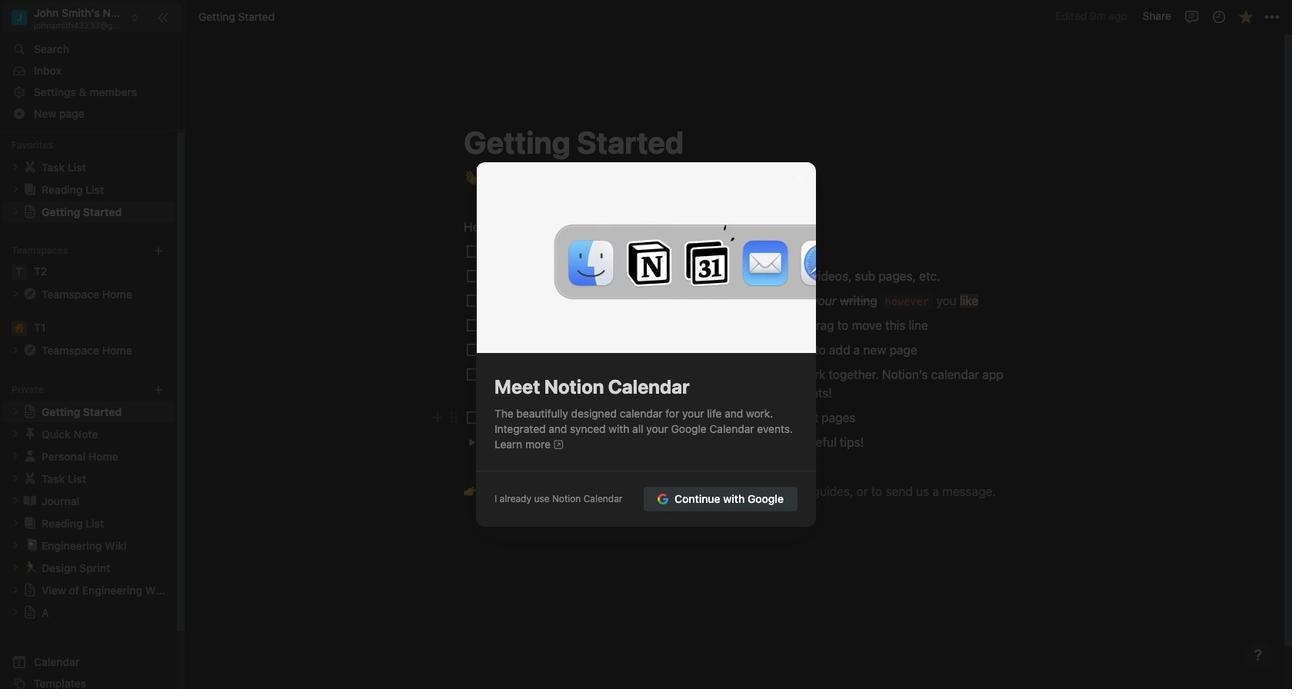 Task type: vqa. For each thing, say whether or not it's contained in the screenshot.
close sidebar image
yes



Task type: describe. For each thing, give the bounding box(es) containing it.
close sidebar image
[[157, 11, 169, 23]]

👉 image
[[464, 481, 479, 501]]

drag image
[[449, 412, 459, 423]]

updates image
[[1212, 9, 1227, 24]]



Task type: locate. For each thing, give the bounding box(es) containing it.
new teamspace image
[[153, 245, 164, 256]]

add a page image
[[153, 385, 164, 395]]

dialog
[[476, 163, 816, 527]]

favorited image
[[1239, 9, 1254, 24]]

comments image
[[1185, 9, 1200, 24]]

t image
[[12, 265, 27, 280]]

click to add below. option-click to add a block above image
[[432, 409, 444, 427]]

👋 image
[[464, 167, 479, 187]]



